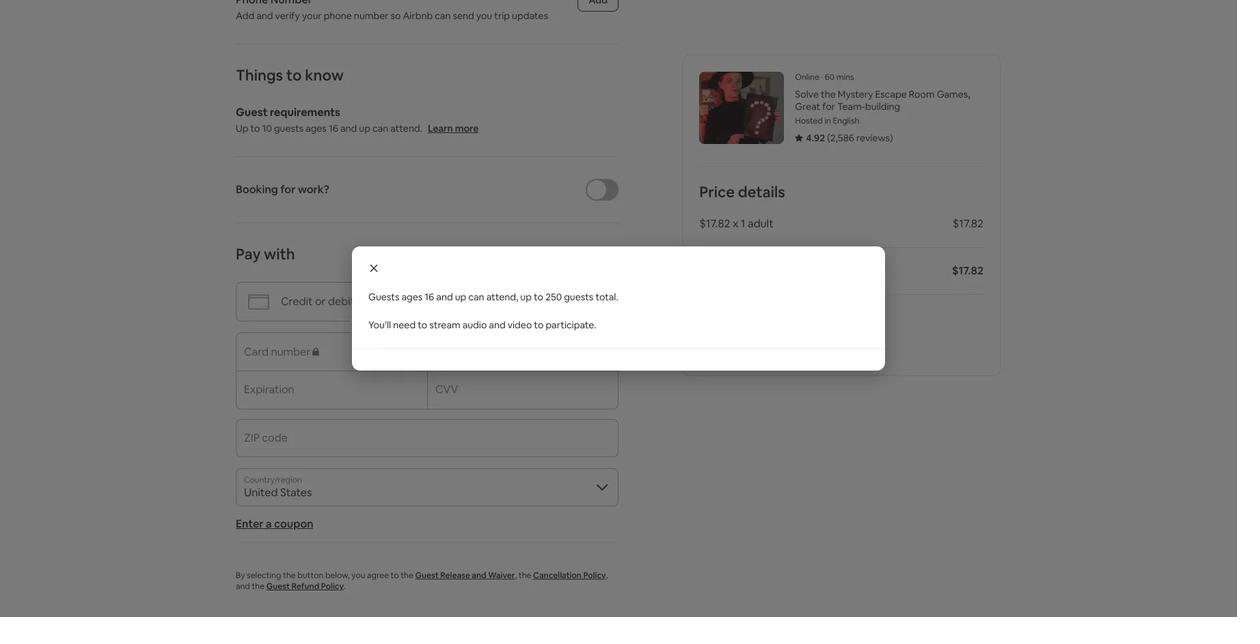 Task type: vqa. For each thing, say whether or not it's contained in the screenshot.
the topmost Learn
yes



Task type: locate. For each thing, give the bounding box(es) containing it.
0 vertical spatial for
[[822, 100, 835, 113]]

adult
[[748, 217, 773, 231]]

team-
[[837, 100, 865, 113]]

, left cancellation
[[515, 571, 517, 582]]

guest left refund
[[266, 582, 290, 593]]

participate.
[[546, 319, 596, 331]]

more inside guest requirements up to 10 guests ages 16 and up can attend. learn more
[[455, 122, 479, 135]]

can left "attend." at the top
[[372, 122, 388, 135]]

2,586
[[830, 132, 854, 144]]

2 horizontal spatial can
[[468, 291, 484, 304]]

guests right 250
[[564, 291, 593, 304]]

1 vertical spatial learn more link
[[780, 345, 838, 359]]

guest left release
[[415, 571, 439, 582]]

16 inside guest requirements up to 10 guests ages 16 and up can attend. learn more
[[329, 122, 338, 135]]

0 horizontal spatial more
[[455, 122, 479, 135]]

1 horizontal spatial can
[[435, 10, 451, 22]]

to inside guest requirements up to 10 guests ages 16 and up can attend. learn more
[[251, 122, 260, 135]]

can left the send
[[435, 10, 451, 22]]

policy
[[583, 571, 606, 582], [321, 582, 344, 593]]

send
[[453, 10, 474, 22]]

guests inside guest requirements dialog
[[564, 291, 593, 304]]

guests
[[274, 122, 304, 135], [564, 291, 593, 304]]

release
[[440, 571, 470, 582]]

0 vertical spatial 16
[[329, 122, 338, 135]]

below,
[[325, 571, 350, 582]]

)
[[890, 132, 893, 144]]

for left work?
[[280, 182, 296, 197]]

enter a coupon button
[[236, 517, 313, 532]]

united states button
[[236, 469, 619, 507]]

to
[[286, 66, 302, 85], [251, 122, 260, 135], [534, 291, 543, 304], [418, 319, 427, 331], [534, 319, 544, 331], [391, 571, 399, 582]]

guest requirements dialog
[[352, 247, 885, 371]]

policy right cancellation
[[583, 571, 606, 582]]

1 vertical spatial ages
[[402, 291, 423, 304]]

1 horizontal spatial guests
[[564, 291, 593, 304]]

things
[[236, 66, 283, 85]]

work?
[[298, 182, 329, 197]]

the inside online · 60 mins solve the mystery escape room games, great for team-building hosted in english
[[821, 88, 836, 100]]

0 horizontal spatial ,
[[515, 571, 517, 582]]

and left guest refund policy link
[[236, 582, 250, 593]]

pay with
[[236, 245, 295, 264]]

stream
[[429, 319, 460, 331]]

1 vertical spatial can
[[372, 122, 388, 135]]

2 , from the left
[[606, 571, 608, 582]]

the right by
[[252, 582, 265, 593]]

,
[[515, 571, 517, 582], [606, 571, 608, 582]]

for
[[822, 100, 835, 113], [280, 182, 296, 197]]

0 vertical spatial more
[[455, 122, 479, 135]]

1 vertical spatial for
[[280, 182, 296, 197]]

1 horizontal spatial learn
[[780, 345, 809, 359]]

the
[[821, 88, 836, 100], [283, 571, 296, 582], [401, 571, 413, 582], [519, 571, 531, 582], [252, 582, 265, 593]]

updates
[[512, 10, 548, 22]]

know
[[305, 66, 344, 85]]

the right agree
[[401, 571, 413, 582]]

and right add on the top left of page
[[256, 10, 273, 22]]

for up in
[[822, 100, 835, 113]]

airbnb
[[403, 10, 433, 22]]

the left button
[[283, 571, 296, 582]]

learn inside guest requirements up to 10 guests ages 16 and up can attend. learn more
[[428, 122, 453, 135]]

0 horizontal spatial guests
[[274, 122, 304, 135]]

mystery
[[838, 88, 873, 100]]

phone
[[324, 10, 352, 22]]

number
[[354, 10, 389, 22]]

more
[[455, 122, 479, 135], [811, 345, 838, 359]]

can
[[435, 10, 451, 22], [372, 122, 388, 135], [468, 291, 484, 304]]

policy right refund
[[321, 582, 344, 593]]

ages inside guest requirements up to 10 guests ages 16 and up can attend. learn more
[[306, 122, 327, 135]]

1 horizontal spatial more
[[811, 345, 838, 359]]

ages down requirements
[[306, 122, 327, 135]]

2 vertical spatial can
[[468, 291, 484, 304]]

to right need at bottom left
[[418, 319, 427, 331]]

refund
[[292, 582, 319, 593]]

guests
[[368, 291, 399, 304]]

0 horizontal spatial 16
[[329, 122, 338, 135]]

guest up up
[[236, 105, 268, 120]]

you
[[476, 10, 492, 22], [352, 571, 365, 582]]

to left 10 on the top left of page
[[251, 122, 260, 135]]

up up audio on the bottom of the page
[[455, 291, 466, 304]]

guests right 10 on the top left of page
[[274, 122, 304, 135]]

1 vertical spatial more
[[811, 345, 838, 359]]

can inside guest requirements dialog
[[468, 291, 484, 304]]

0 vertical spatial guests
[[274, 122, 304, 135]]

online · 60 mins solve the mystery escape room games, great for team-building hosted in english
[[795, 72, 970, 126]]

0 horizontal spatial learn
[[428, 122, 453, 135]]

ages
[[306, 122, 327, 135], [402, 291, 423, 304]]

the down '60'
[[821, 88, 836, 100]]

you right .
[[352, 571, 365, 582]]

up left "attend." at the top
[[359, 122, 370, 135]]

nonrefundable.
[[699, 345, 777, 359]]

booking for work?
[[236, 182, 329, 197]]

to left 250
[[534, 291, 543, 304]]

guest
[[236, 105, 268, 120], [415, 571, 439, 582], [266, 582, 290, 593]]

0 horizontal spatial can
[[372, 122, 388, 135]]

1 vertical spatial 16
[[425, 291, 434, 304]]

·
[[821, 72, 823, 83]]

trip
[[494, 10, 510, 22]]

booking
[[236, 182, 278, 197]]

can left attend, at the top left
[[468, 291, 484, 304]]

16 down requirements
[[329, 122, 338, 135]]

.
[[344, 582, 346, 593]]

0 vertical spatial learn more link
[[428, 122, 479, 135]]

0 horizontal spatial up
[[359, 122, 370, 135]]

learn more link
[[428, 122, 479, 135], [780, 345, 838, 359]]

1 horizontal spatial learn more link
[[780, 345, 838, 359]]

1 vertical spatial learn
[[780, 345, 809, 359]]

guest inside guest requirements up to 10 guests ages 16 and up can attend. learn more
[[236, 105, 268, 120]]

enter a coupon
[[236, 517, 313, 532]]

4.92 ( 2,586 reviews )
[[806, 132, 893, 144]]

online
[[795, 72, 819, 83]]

4.92
[[806, 132, 825, 144]]

1 vertical spatial guests
[[564, 291, 593, 304]]

and left "attend." at the top
[[340, 122, 357, 135]]

ages right guests
[[402, 291, 423, 304]]

1 horizontal spatial for
[[822, 100, 835, 113]]

room
[[909, 88, 935, 100]]

1 horizontal spatial ages
[[402, 291, 423, 304]]

guest refund policy .
[[266, 582, 346, 593]]

you left trip
[[476, 10, 492, 22]]

up right attend, at the top left
[[520, 291, 532, 304]]

1 horizontal spatial policy
[[583, 571, 606, 582]]

guest release and waiver link
[[415, 571, 515, 582]]

16 inside guest requirements dialog
[[425, 291, 434, 304]]

1 horizontal spatial up
[[455, 291, 466, 304]]

0 vertical spatial can
[[435, 10, 451, 22]]

0 horizontal spatial ages
[[306, 122, 327, 135]]

the right waiver
[[519, 571, 531, 582]]

to right video
[[534, 319, 544, 331]]

, and the
[[236, 571, 608, 593]]

learn right "nonrefundable."
[[780, 345, 809, 359]]

1 horizontal spatial ,
[[606, 571, 608, 582]]

coupon
[[274, 517, 313, 532]]

16
[[329, 122, 338, 135], [425, 291, 434, 304]]

16 up stream
[[425, 291, 434, 304]]

1 horizontal spatial you
[[476, 10, 492, 22]]

you'll
[[368, 319, 391, 331]]

learn
[[428, 122, 453, 135], [780, 345, 809, 359]]

mins
[[836, 72, 854, 83]]

so
[[391, 10, 401, 22]]

0 vertical spatial ages
[[306, 122, 327, 135]]

pay
[[236, 245, 261, 264]]

and up stream
[[436, 291, 453, 304]]

learn right "attend." at the top
[[428, 122, 453, 135]]

your
[[302, 10, 322, 22]]

1 vertical spatial you
[[352, 571, 365, 582]]

and
[[256, 10, 273, 22], [340, 122, 357, 135], [436, 291, 453, 304], [489, 319, 506, 331], [472, 571, 486, 582], [236, 582, 250, 593]]

for inside online · 60 mins solve the mystery escape room games, great for team-building hosted in english
[[822, 100, 835, 113]]

1 horizontal spatial 16
[[425, 291, 434, 304]]

guest refund policy link
[[266, 582, 344, 593]]

0 vertical spatial learn
[[428, 122, 453, 135]]

, right cancellation
[[606, 571, 608, 582]]

button
[[298, 571, 323, 582]]



Task type: describe. For each thing, give the bounding box(es) containing it.
250
[[545, 291, 562, 304]]

building
[[865, 100, 900, 113]]

a
[[266, 517, 272, 532]]

cancellation policy link
[[533, 571, 606, 582]]

2 horizontal spatial up
[[520, 291, 532, 304]]

agree
[[367, 571, 389, 582]]

$17.82 x 1 adult
[[699, 217, 773, 231]]

guest for refund
[[266, 582, 290, 593]]

guests ages 16 and up can attend, up to 250 guests total.
[[368, 291, 618, 304]]

things to know
[[236, 66, 344, 85]]

0 vertical spatial you
[[476, 10, 492, 22]]

you'll need to stream audio and video to participate.
[[368, 319, 596, 331]]

price details
[[699, 182, 785, 202]]

by
[[236, 571, 245, 582]]

cancellation
[[533, 571, 582, 582]]

to right agree
[[391, 571, 399, 582]]

0 horizontal spatial for
[[280, 182, 296, 197]]

1 , from the left
[[515, 571, 517, 582]]

and left waiver
[[472, 571, 486, 582]]

by selecting the button below, you agree to the guest release and waiver , the cancellation policy
[[236, 571, 606, 582]]

add and verify your phone number so airbnb can send you trip updates
[[236, 10, 548, 22]]

60
[[825, 72, 835, 83]]

nonrefundable. learn more
[[699, 345, 838, 359]]

the inside , and the
[[252, 582, 265, 593]]

10
[[262, 122, 272, 135]]

games,
[[937, 88, 970, 100]]

attend,
[[486, 291, 518, 304]]

total.
[[596, 291, 618, 304]]

guest requirements up to 10 guests ages 16 and up can attend. learn more
[[236, 105, 479, 135]]

ages inside guest requirements dialog
[[402, 291, 423, 304]]

selecting
[[247, 571, 281, 582]]

0 horizontal spatial learn more link
[[428, 122, 479, 135]]

united states
[[244, 486, 312, 500]]

hosted
[[795, 116, 823, 126]]

x
[[733, 217, 738, 231]]

united states element
[[236, 469, 619, 507]]

united
[[244, 486, 278, 500]]

need
[[393, 319, 416, 331]]

solve
[[795, 88, 819, 100]]

and inside guest requirements up to 10 guests ages 16 and up can attend. learn more
[[340, 122, 357, 135]]

attend.
[[390, 122, 422, 135]]

and left video
[[489, 319, 506, 331]]

, inside , and the
[[606, 571, 608, 582]]

requirements
[[270, 105, 340, 120]]

up inside guest requirements up to 10 guests ages 16 and up can attend. learn more
[[359, 122, 370, 135]]

can inside guest requirements up to 10 guests ages 16 and up can attend. learn more
[[372, 122, 388, 135]]

video
[[508, 319, 532, 331]]

details
[[738, 182, 785, 202]]

guest for requirements
[[236, 105, 268, 120]]

price
[[699, 182, 735, 202]]

verify
[[275, 10, 300, 22]]

to left "know"
[[286, 66, 302, 85]]

waiver
[[488, 571, 515, 582]]

1
[[741, 217, 745, 231]]

add
[[236, 10, 254, 22]]

(
[[827, 132, 830, 144]]

0 horizontal spatial you
[[352, 571, 365, 582]]

0 horizontal spatial policy
[[321, 582, 344, 593]]

great
[[795, 100, 820, 113]]

english
[[833, 116, 859, 126]]

audio
[[462, 319, 487, 331]]

states
[[280, 486, 312, 500]]

escape
[[875, 88, 907, 100]]

enter
[[236, 517, 263, 532]]

guests inside guest requirements up to 10 guests ages 16 and up can attend. learn more
[[274, 122, 304, 135]]

and inside , and the
[[236, 582, 250, 593]]

up
[[236, 122, 248, 135]]

with
[[264, 245, 295, 264]]

in
[[825, 116, 831, 126]]

reviews
[[856, 132, 890, 144]]



